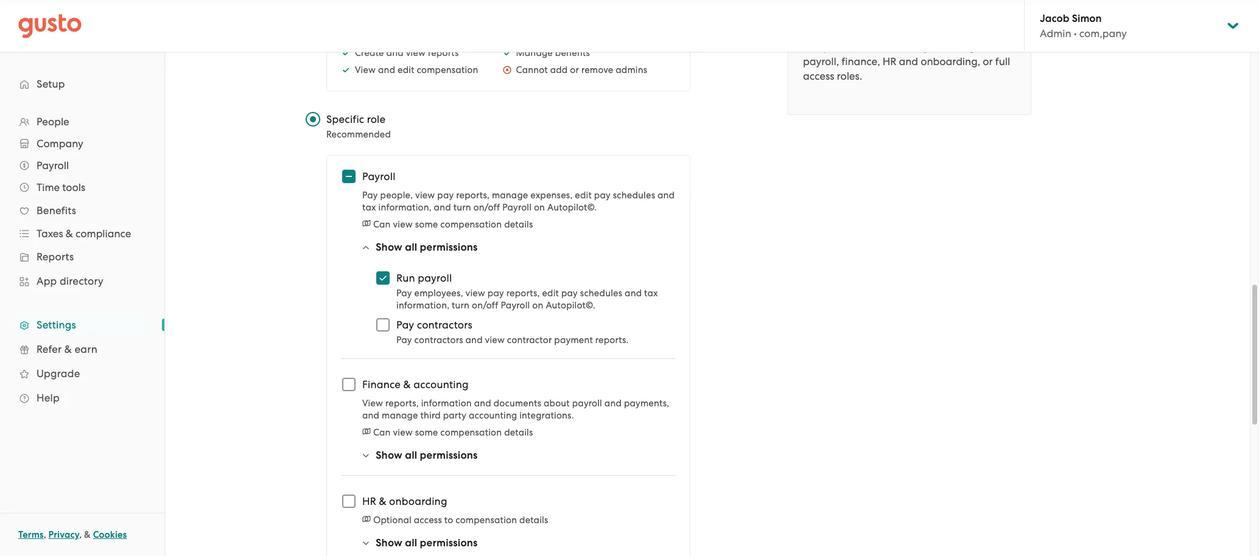 Task type: locate. For each thing, give the bounding box(es) containing it.
view
[[355, 65, 376, 75], [362, 398, 383, 409]]

list containing people
[[0, 111, 164, 410]]

or left 'full' at right top
[[983, 55, 993, 68]]

contractors down pay contractors
[[414, 335, 463, 346]]

app directory
[[37, 275, 104, 287]]

gusto navigation element
[[0, 52, 164, 430]]

optional
[[373, 515, 412, 526]]

permissions up run payroll at the left
[[420, 241, 478, 254]]

on/off
[[473, 202, 500, 213], [472, 300, 498, 311]]

accounting up the information
[[414, 379, 469, 391]]

about
[[544, 398, 570, 409]]

or right add
[[570, 65, 579, 75]]

1 some from the top
[[415, 219, 438, 230]]

permissions down optional access to compensation details
[[420, 537, 478, 550]]

can
[[373, 219, 391, 230], [373, 427, 391, 438]]

details
[[504, 219, 533, 230], [504, 427, 533, 438], [519, 515, 548, 526]]

0 horizontal spatial access
[[414, 515, 442, 526]]

pay inside pay people, view pay reports, manage expenses, edit pay schedules and tax information, and turn on/off payroll on autopilot©.
[[362, 190, 378, 201]]

3 all from the top
[[405, 537, 417, 550]]

edit up "contractor"
[[542, 288, 559, 299]]

0 vertical spatial schedules
[[613, 190, 655, 201]]

,
[[44, 530, 46, 541], [79, 530, 82, 541]]

& up the optional
[[379, 496, 386, 508]]

all down the optional
[[405, 537, 417, 550]]

, left privacy link
[[44, 530, 46, 541]]

2 vertical spatial details
[[519, 515, 548, 526]]

0 vertical spatial some
[[415, 219, 438, 230]]

list containing manage benefits
[[503, 0, 647, 76]]

2 can from the top
[[373, 427, 391, 438]]

manage
[[492, 190, 528, 201], [382, 410, 418, 421]]

information, down people, at the top left of the page
[[378, 202, 432, 213]]

0 horizontal spatial hr
[[362, 496, 376, 508]]

1 vertical spatial show all permissions
[[376, 449, 478, 462]]

on
[[534, 202, 545, 213], [532, 300, 543, 311]]

edit right "expenses,"
[[575, 190, 592, 201]]

payroll up time
[[37, 160, 69, 172]]

view down the create on the left top of the page
[[355, 65, 376, 75]]

edit inside pay employees, view pay reports, edit pay schedules and tax information, turn on/off payroll on autopilot©.
[[542, 288, 559, 299]]

all up hr & onboarding
[[405, 449, 417, 462]]

recommended
[[326, 129, 391, 140]]

0 vertical spatial manage
[[492, 190, 528, 201]]

0 horizontal spatial list
[[0, 111, 164, 410]]

details for payroll
[[504, 219, 533, 230]]

& inside dropdown button
[[66, 228, 73, 240]]

view inside pay people, view pay reports, manage expenses, edit pay schedules and tax information, and turn on/off payroll on autopilot©.
[[415, 190, 435, 201]]

1 horizontal spatial list
[[342, 0, 478, 76]]

1 vertical spatial access
[[803, 70, 834, 82]]

time
[[37, 181, 60, 194]]

optional access to compensation details
[[373, 515, 548, 526]]

1 vertical spatial can
[[373, 427, 391, 438]]

1 horizontal spatial reports,
[[456, 190, 490, 201]]

autopilot©. inside pay people, view pay reports, manage expenses, edit pay schedules and tax information, and turn on/off payroll on autopilot©.
[[547, 202, 597, 213]]

pay up pay contractors and view contractor payment reports.
[[488, 288, 504, 299]]

show all permissions up run payroll at the left
[[376, 241, 478, 254]]

pay contractors
[[396, 319, 472, 331]]

pay
[[437, 190, 454, 201], [594, 190, 611, 201], [488, 288, 504, 299], [561, 288, 578, 299]]

show all permissions down 'third'
[[376, 449, 478, 462]]

1 vertical spatial show
[[376, 449, 402, 462]]

list containing create and view reports
[[342, 0, 478, 76]]

accounting
[[414, 379, 469, 391], [469, 410, 517, 421]]

contractors for pay contractors and view contractor payment reports.
[[414, 335, 463, 346]]

0 vertical spatial reports,
[[456, 190, 490, 201]]

some for finance & accounting
[[415, 427, 438, 438]]

pay employees, view pay reports, edit pay schedules and tax information, turn on/off payroll on autopilot©.
[[396, 288, 658, 311]]

to down onboarding
[[444, 515, 453, 526]]

0 vertical spatial autopilot©.
[[547, 202, 597, 213]]

view right the employees,
[[465, 288, 485, 299]]

pay for pay contractors and view contractor payment reports.
[[396, 335, 412, 346]]

2 vertical spatial access
[[414, 515, 442, 526]]

reports, for turn
[[456, 190, 490, 201]]

information, down the employees,
[[396, 300, 449, 311]]

tax inside pay people, view pay reports, manage expenses, edit pay schedules and tax information, and turn on/off payroll on autopilot©.
[[362, 202, 376, 213]]

payroll inside pay people, view pay reports, manage expenses, edit pay schedules and tax information, and turn on/off payroll on autopilot©.
[[502, 202, 532, 213]]

compensation inside list
[[417, 65, 478, 75]]

1 can view some compensation details from the top
[[373, 219, 533, 230]]

can view some compensation details for payroll
[[373, 219, 533, 230]]

0 vertical spatial on/off
[[473, 202, 500, 213]]

to inside admins in gusto can only access or edit compensation data if they are assigned to payroll, finance, hr and onboarding, or full access roles.
[[996, 41, 1006, 53]]

payroll up the employees,
[[418, 272, 452, 284]]

0 vertical spatial permissions
[[420, 241, 478, 254]]

or up assigned
[[961, 26, 971, 38]]

some up run payroll at the left
[[415, 219, 438, 230]]

0 vertical spatial to
[[996, 41, 1006, 53]]

payroll up pay contractors and view contractor payment reports.
[[501, 300, 530, 311]]

0 horizontal spatial tax
[[362, 202, 376, 213]]

edit inside pay people, view pay reports, manage expenses, edit pay schedules and tax information, and turn on/off payroll on autopilot©.
[[575, 190, 592, 201]]

to up 'full' at right top
[[996, 41, 1006, 53]]

0 horizontal spatial ,
[[44, 530, 46, 541]]

1 vertical spatial on
[[532, 300, 543, 311]]

2 vertical spatial reports,
[[385, 398, 419, 409]]

2 horizontal spatial reports,
[[506, 288, 540, 299]]

reports, inside pay employees, view pay reports, edit pay schedules and tax information, turn on/off payroll on autopilot©.
[[506, 288, 540, 299]]

contractors
[[417, 319, 472, 331], [414, 335, 463, 346]]

1 horizontal spatial access
[[803, 70, 834, 82]]

& left earn
[[64, 343, 72, 356]]

jacob
[[1040, 12, 1069, 25]]

1 vertical spatial some
[[415, 427, 438, 438]]

0 vertical spatial can
[[373, 219, 391, 230]]

company
[[37, 138, 83, 150]]

can down people, at the top left of the page
[[373, 219, 391, 230]]

hr & onboarding
[[362, 496, 447, 508]]

2 can view some compensation details from the top
[[373, 427, 533, 438]]

people button
[[12, 111, 152, 133]]

accounting down "documents" on the bottom of page
[[469, 410, 517, 421]]

tools
[[62, 181, 85, 194]]

1 vertical spatial to
[[444, 515, 453, 526]]

contractors down the employees,
[[417, 319, 472, 331]]

1 horizontal spatial to
[[996, 41, 1006, 53]]

show all permissions down optional access to compensation details
[[376, 537, 478, 550]]

0 vertical spatial details
[[504, 219, 533, 230]]

edit
[[973, 26, 992, 38], [398, 65, 414, 75], [575, 190, 592, 201], [542, 288, 559, 299]]

0 horizontal spatial manage
[[382, 410, 418, 421]]

0 vertical spatial information,
[[378, 202, 432, 213]]

autopilot©.
[[547, 202, 597, 213], [546, 300, 595, 311]]

on up "contractor"
[[532, 300, 543, 311]]

view inside view reports, information and documents about payroll and payments, and manage third party accounting integrations.
[[362, 398, 383, 409]]

None checkbox
[[370, 265, 396, 292]]

reports, inside pay people, view pay reports, manage expenses, edit pay schedules and tax information, and turn on/off payroll on autopilot©.
[[456, 190, 490, 201]]

expenses,
[[530, 190, 573, 201]]

0 horizontal spatial reports,
[[385, 398, 419, 409]]

in
[[841, 26, 850, 38]]

payroll down "expenses,"
[[502, 202, 532, 213]]

0 horizontal spatial or
[[570, 65, 579, 75]]

can down finance
[[373, 427, 391, 438]]

terms link
[[18, 530, 44, 541]]

privacy link
[[48, 530, 79, 541]]

1 horizontal spatial ,
[[79, 530, 82, 541]]

0 vertical spatial on
[[534, 202, 545, 213]]

show down the optional
[[376, 537, 402, 550]]

all up run
[[405, 241, 417, 254]]

view down people, at the top left of the page
[[393, 219, 413, 230]]

2 horizontal spatial or
[[983, 55, 993, 68]]

view down finance & accounting
[[393, 427, 413, 438]]

pay inside pay employees, view pay reports, edit pay schedules and tax information, turn on/off payroll on autopilot©.
[[396, 288, 412, 299]]

1 vertical spatial schedules
[[580, 288, 622, 299]]

company button
[[12, 133, 152, 155]]

1 vertical spatial information,
[[396, 300, 449, 311]]

2 , from the left
[[79, 530, 82, 541]]

permissions down party
[[420, 449, 478, 462]]

payroll right about
[[572, 398, 602, 409]]

remove
[[581, 65, 613, 75]]

2 vertical spatial show all permissions
[[376, 537, 478, 550]]

com,pany
[[1079, 27, 1127, 40]]

app directory link
[[12, 270, 152, 292]]

list
[[342, 0, 478, 76], [503, 0, 647, 76], [0, 111, 164, 410]]

view right people, at the top left of the page
[[415, 190, 435, 201]]

and inside pay employees, view pay reports, edit pay schedules and tax information, turn on/off payroll on autopilot©.
[[625, 288, 642, 299]]

can
[[884, 26, 901, 38]]

0 vertical spatial turn
[[453, 202, 471, 213]]

1 vertical spatial on/off
[[472, 300, 498, 311]]

turn inside pay employees, view pay reports, edit pay schedules and tax information, turn on/off payroll on autopilot©.
[[452, 300, 470, 311]]

tax inside pay employees, view pay reports, edit pay schedules and tax information, turn on/off payroll on autopilot©.
[[644, 288, 658, 299]]

0 vertical spatial can view some compensation details
[[373, 219, 533, 230]]

show up hr & onboarding
[[376, 449, 402, 462]]

terms , privacy , & cookies
[[18, 530, 127, 541]]

payroll
[[418, 272, 452, 284], [572, 398, 602, 409]]

some
[[415, 219, 438, 230], [415, 427, 438, 438]]

1 vertical spatial contractors
[[414, 335, 463, 346]]

1 vertical spatial can view some compensation details
[[373, 427, 533, 438]]

some down 'third'
[[415, 427, 438, 438]]

payroll
[[37, 160, 69, 172], [362, 170, 396, 183], [502, 202, 532, 213], [501, 300, 530, 311]]

access up are
[[927, 26, 958, 38]]

& for finance
[[403, 379, 411, 391]]

0 vertical spatial all
[[405, 241, 417, 254]]

None checkbox
[[370, 312, 396, 339]]

0 vertical spatial show
[[376, 241, 402, 254]]

1 vertical spatial tax
[[644, 288, 658, 299]]

1 vertical spatial payroll
[[572, 398, 602, 409]]

1 vertical spatial reports,
[[506, 288, 540, 299]]

0 vertical spatial view
[[355, 65, 376, 75]]

2 permissions from the top
[[420, 449, 478, 462]]

1 horizontal spatial hr
[[883, 55, 896, 68]]

2 vertical spatial permissions
[[420, 537, 478, 550]]

access
[[927, 26, 958, 38], [803, 70, 834, 82], [414, 515, 442, 526]]

edit up assigned
[[973, 26, 992, 38]]

autopilot©. down "expenses,"
[[547, 202, 597, 213]]

pay right people, at the top left of the page
[[437, 190, 454, 201]]

access down onboarding
[[414, 515, 442, 526]]

pay for pay employees, view pay reports, edit pay schedules and tax information, turn on/off payroll on autopilot©.
[[396, 288, 412, 299]]

tax
[[362, 202, 376, 213], [644, 288, 658, 299]]

contractors for pay contractors
[[417, 319, 472, 331]]

reports
[[37, 251, 74, 263]]

2 all from the top
[[405, 449, 417, 462]]

1 horizontal spatial payroll
[[572, 398, 602, 409]]

1 vertical spatial autopilot©.
[[546, 300, 595, 311]]

turn inside pay people, view pay reports, manage expenses, edit pay schedules and tax information, and turn on/off payroll on autopilot©.
[[453, 202, 471, 213]]

0 vertical spatial tax
[[362, 202, 376, 213]]

hr down data
[[883, 55, 896, 68]]

autopilot©. up payment
[[546, 300, 595, 311]]

on down "expenses,"
[[534, 202, 545, 213]]

& right the taxes
[[66, 228, 73, 240]]

taxes & compliance
[[37, 228, 131, 240]]

time tools
[[37, 181, 85, 194]]

manage left "expenses,"
[[492, 190, 528, 201]]

•
[[1074, 27, 1077, 40]]

cannot add or remove admins
[[516, 65, 647, 75]]

1 vertical spatial accounting
[[469, 410, 517, 421]]

view left "contractor"
[[485, 335, 505, 346]]

access down payroll,
[[803, 70, 834, 82]]

compensation
[[803, 41, 872, 53], [417, 65, 478, 75], [440, 219, 502, 230], [440, 427, 502, 438], [456, 515, 517, 526]]

0 vertical spatial contractors
[[417, 319, 472, 331]]

, left the "cookies" button
[[79, 530, 82, 541]]

view down finance
[[362, 398, 383, 409]]

reports, inside view reports, information and documents about payroll and payments, and manage third party accounting integrations.
[[385, 398, 419, 409]]

manage left 'third'
[[382, 410, 418, 421]]

2 some from the top
[[415, 427, 438, 438]]

1 vertical spatial turn
[[452, 300, 470, 311]]

1 horizontal spatial tax
[[644, 288, 658, 299]]

view
[[406, 47, 426, 58], [415, 190, 435, 201], [393, 219, 413, 230], [465, 288, 485, 299], [485, 335, 505, 346], [393, 427, 413, 438]]

hr up the optional
[[362, 496, 376, 508]]

0 horizontal spatial payroll
[[418, 272, 452, 284]]

0 vertical spatial show all permissions
[[376, 241, 478, 254]]

employees,
[[414, 288, 463, 299]]

view up view and edit compensation
[[406, 47, 426, 58]]

1 vertical spatial details
[[504, 427, 533, 438]]

turn
[[453, 202, 471, 213], [452, 300, 470, 311]]

1 can from the top
[[373, 219, 391, 230]]

0 horizontal spatial to
[[444, 515, 453, 526]]

to
[[996, 41, 1006, 53], [444, 515, 453, 526]]

2 show from the top
[[376, 449, 402, 462]]

edit down create and view reports
[[398, 65, 414, 75]]

2 vertical spatial all
[[405, 537, 417, 550]]

and inside admins in gusto can only access or edit compensation data if they are assigned to payroll, finance, hr and onboarding, or full access roles.
[[899, 55, 918, 68]]

data
[[874, 41, 897, 53]]

information,
[[378, 202, 432, 213], [396, 300, 449, 311]]

2 horizontal spatial list
[[503, 0, 647, 76]]

1 vertical spatial manage
[[382, 410, 418, 421]]

1 vertical spatial permissions
[[420, 449, 478, 462]]

1 vertical spatial all
[[405, 449, 417, 462]]

all
[[405, 241, 417, 254], [405, 449, 417, 462], [405, 537, 417, 550]]

show up run
[[376, 241, 402, 254]]

schedules inside pay employees, view pay reports, edit pay schedules and tax information, turn on/off payroll on autopilot©.
[[580, 288, 622, 299]]

0 vertical spatial hr
[[883, 55, 896, 68]]

& right finance
[[403, 379, 411, 391]]

2 vertical spatial show
[[376, 537, 402, 550]]

view for view reports, information and documents about payroll and payments, and manage third party accounting integrations.
[[362, 398, 383, 409]]

1 horizontal spatial manage
[[492, 190, 528, 201]]

2 horizontal spatial access
[[927, 26, 958, 38]]

1 vertical spatial view
[[362, 398, 383, 409]]



Task type: vqa. For each thing, say whether or not it's contained in the screenshot.
Paid Time Off
no



Task type: describe. For each thing, give the bounding box(es) containing it.
party
[[443, 410, 466, 421]]

setup link
[[12, 73, 152, 95]]

specific
[[326, 113, 364, 125]]

cookies
[[93, 530, 127, 541]]

accounting inside view reports, information and documents about payroll and payments, and manage third party accounting integrations.
[[469, 410, 517, 421]]

admins
[[616, 65, 647, 75]]

or inside list
[[570, 65, 579, 75]]

payments,
[[624, 398, 669, 409]]

pay right "expenses,"
[[594, 190, 611, 201]]

earn
[[75, 343, 97, 356]]

payroll inside payroll dropdown button
[[37, 160, 69, 172]]

can view some compensation details for finance & accounting
[[373, 427, 533, 438]]

add
[[550, 65, 568, 75]]

pay for pay contractors
[[396, 319, 414, 331]]

terms
[[18, 530, 44, 541]]

0 vertical spatial payroll
[[418, 272, 452, 284]]

taxes
[[37, 228, 63, 240]]

payroll inside pay employees, view pay reports, edit pay schedules and tax information, turn on/off payroll on autopilot©.
[[501, 300, 530, 311]]

admins
[[803, 26, 839, 38]]

hr inside admins in gusto can only access or edit compensation data if they are assigned to payroll, finance, hr and onboarding, or full access roles.
[[883, 55, 896, 68]]

2 show all permissions from the top
[[376, 449, 478, 462]]

setup
[[37, 78, 65, 90]]

create
[[355, 47, 384, 58]]

simon
[[1072, 12, 1102, 25]]

reports, for on
[[506, 288, 540, 299]]

manage benefits
[[516, 47, 590, 58]]

pay contractors and view contractor payment reports.
[[396, 335, 629, 346]]

onboarding,
[[921, 55, 980, 68]]

run
[[396, 272, 415, 284]]

help
[[37, 392, 60, 404]]

finance
[[362, 379, 401, 391]]

jacob simon admin • com,pany
[[1040, 12, 1127, 40]]

compliance
[[76, 228, 131, 240]]

manage
[[516, 47, 553, 58]]

reports
[[428, 47, 459, 58]]

if
[[900, 41, 906, 53]]

reports link
[[12, 246, 152, 268]]

taxes & compliance button
[[12, 223, 152, 245]]

on inside pay employees, view pay reports, edit pay schedules and tax information, turn on/off payroll on autopilot©.
[[532, 300, 543, 311]]

autopilot©. inside pay employees, view pay reports, edit pay schedules and tax information, turn on/off payroll on autopilot©.
[[546, 300, 595, 311]]

schedules inside pay people, view pay reports, manage expenses, edit pay schedules and tax information, and turn on/off payroll on autopilot©.
[[613, 190, 655, 201]]

view and edit compensation
[[355, 65, 478, 75]]

directory
[[60, 275, 104, 287]]

some for payroll
[[415, 219, 438, 230]]

Finance & accounting checkbox
[[335, 371, 362, 398]]

pay for pay people, view pay reports, manage expenses, edit pay schedules and tax information, and turn on/off payroll on autopilot©.
[[362, 190, 378, 201]]

full
[[995, 55, 1010, 68]]

settings
[[37, 319, 76, 331]]

information, inside pay people, view pay reports, manage expenses, edit pay schedules and tax information, and turn on/off payroll on autopilot©.
[[378, 202, 432, 213]]

third
[[420, 410, 441, 421]]

edit inside list
[[398, 65, 414, 75]]

pay up payment
[[561, 288, 578, 299]]

1 show all permissions from the top
[[376, 241, 478, 254]]

privacy
[[48, 530, 79, 541]]

specific role
[[326, 113, 386, 125]]

& for refer
[[64, 343, 72, 356]]

1 horizontal spatial or
[[961, 26, 971, 38]]

reports.
[[595, 335, 629, 346]]

upgrade link
[[12, 363, 152, 385]]

payroll inside view reports, information and documents about payroll and payments, and manage third party accounting integrations.
[[572, 398, 602, 409]]

roles.
[[837, 70, 862, 82]]

payment
[[554, 335, 593, 346]]

finance & accounting
[[362, 379, 469, 391]]

view reports, information and documents about payroll and payments, and manage third party accounting integrations.
[[362, 398, 669, 421]]

they
[[909, 41, 930, 53]]

cannot
[[516, 65, 548, 75]]

upgrade
[[37, 368, 80, 380]]

view for view and edit compensation
[[355, 65, 376, 75]]

on inside pay people, view pay reports, manage expenses, edit pay schedules and tax information, and turn on/off payroll on autopilot©.
[[534, 202, 545, 213]]

admins in gusto can only access or edit compensation data if they are assigned to payroll, finance, hr and onboarding, or full access roles.
[[803, 26, 1010, 82]]

pay people, view pay reports, manage expenses, edit pay schedules and tax information, and turn on/off payroll on autopilot©.
[[362, 190, 675, 213]]

people,
[[380, 190, 413, 201]]

help link
[[12, 387, 152, 409]]

payroll,
[[803, 55, 839, 68]]

manage inside pay people, view pay reports, manage expenses, edit pay schedules and tax information, and turn on/off payroll on autopilot©.
[[492, 190, 528, 201]]

payroll button
[[12, 155, 152, 177]]

benefits
[[37, 205, 76, 217]]

HR & onboarding checkbox
[[335, 488, 362, 515]]

& for taxes
[[66, 228, 73, 240]]

view inside list
[[406, 47, 426, 58]]

role
[[367, 113, 386, 125]]

integrations.
[[519, 410, 574, 421]]

refer
[[37, 343, 62, 356]]

1 permissions from the top
[[420, 241, 478, 254]]

people
[[37, 116, 69, 128]]

1 , from the left
[[44, 530, 46, 541]]

1 vertical spatial hr
[[362, 496, 376, 508]]

view inside pay employees, view pay reports, edit pay schedules and tax information, turn on/off payroll on autopilot©.
[[465, 288, 485, 299]]

refer & earn
[[37, 343, 97, 356]]

compensation inside admins in gusto can only access or edit compensation data if they are assigned to payroll, finance, hr and onboarding, or full access roles.
[[803, 41, 872, 53]]

finance,
[[842, 55, 880, 68]]

contractor
[[507, 335, 552, 346]]

gusto
[[853, 26, 881, 38]]

are
[[932, 41, 948, 53]]

on/off inside pay people, view pay reports, manage expenses, edit pay schedules and tax information, and turn on/off payroll on autopilot©.
[[473, 202, 500, 213]]

Payroll checkbox
[[335, 163, 362, 190]]

information, inside pay employees, view pay reports, edit pay schedules and tax information, turn on/off payroll on autopilot©.
[[396, 300, 449, 311]]

0 vertical spatial accounting
[[414, 379, 469, 391]]

manage inside view reports, information and documents about payroll and payments, and manage third party accounting integrations.
[[382, 410, 418, 421]]

& for hr
[[379, 496, 386, 508]]

can for payroll
[[373, 219, 391, 230]]

information
[[421, 398, 472, 409]]

cookies button
[[93, 528, 127, 542]]

settings link
[[12, 314, 152, 336]]

& left the "cookies" button
[[84, 530, 91, 541]]

can for finance & accounting
[[373, 427, 391, 438]]

home image
[[18, 14, 82, 38]]

documents
[[494, 398, 541, 409]]

3 permissions from the top
[[420, 537, 478, 550]]

benefits link
[[12, 200, 152, 222]]

0 vertical spatial access
[[927, 26, 958, 38]]

benefits
[[555, 47, 590, 58]]

1 show from the top
[[376, 241, 402, 254]]

only
[[904, 26, 924, 38]]

payroll up people, at the top left of the page
[[362, 170, 396, 183]]

Specific role radio
[[300, 106, 326, 133]]

assigned
[[951, 41, 994, 53]]

onboarding
[[389, 496, 447, 508]]

3 show all permissions from the top
[[376, 537, 478, 550]]

details for finance & accounting
[[504, 427, 533, 438]]

3 show from the top
[[376, 537, 402, 550]]

admin
[[1040, 27, 1071, 40]]

app
[[37, 275, 57, 287]]

1 all from the top
[[405, 241, 417, 254]]

time tools button
[[12, 177, 152, 198]]

on/off inside pay employees, view pay reports, edit pay schedules and tax information, turn on/off payroll on autopilot©.
[[472, 300, 498, 311]]

edit inside admins in gusto can only access or edit compensation data if they are assigned to payroll, finance, hr and onboarding, or full access roles.
[[973, 26, 992, 38]]

create and view reports
[[355, 47, 459, 58]]

run payroll
[[396, 272, 452, 284]]



